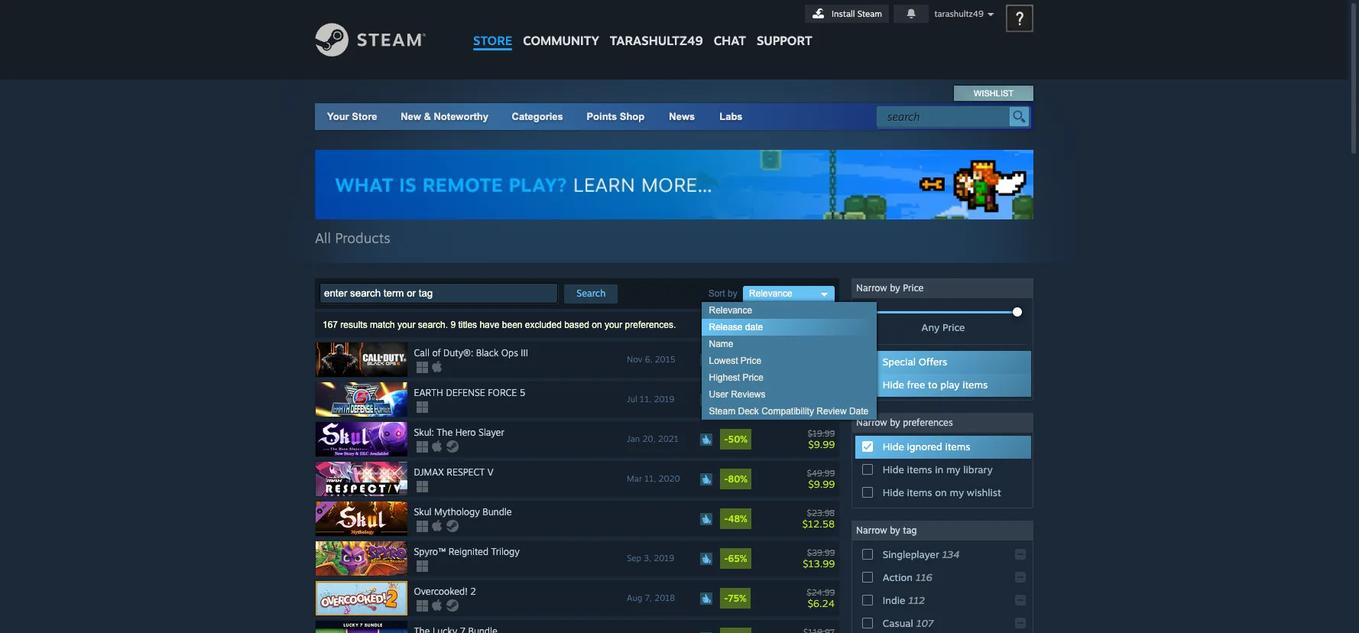 Task type: locate. For each thing, give the bounding box(es) containing it.
by up special
[[890, 282, 901, 294]]

- up -75%
[[724, 553, 728, 564]]

2 2019 from the top
[[654, 553, 674, 564]]

steam deck compatibility review date link
[[702, 403, 877, 420]]

$24.99 $6.24
[[807, 587, 835, 609]]

$6.24
[[808, 597, 835, 609]]

$9.99 for -80%
[[809, 478, 835, 490]]

aug
[[627, 593, 643, 603]]

install steam
[[832, 8, 882, 19]]

your right match
[[398, 320, 416, 330]]

by right the sort
[[728, 288, 738, 299]]

20,
[[643, 434, 656, 444]]

sort
[[709, 288, 725, 299]]

by left tag
[[890, 525, 901, 536]]

$9.99 inside '$19.99 $9.99'
[[809, 438, 835, 450]]

my right in
[[947, 463, 961, 476]]

- up -80%
[[724, 434, 728, 445]]

install
[[832, 8, 855, 19]]

call
[[414, 347, 430, 359]]

1 horizontal spatial on
[[935, 486, 947, 499]]

$17.99
[[803, 398, 835, 410]]

11, right mar
[[645, 473, 656, 484]]

jul 11, 2019
[[627, 394, 675, 405]]

any price
[[922, 321, 965, 333]]

relevance release date name lowest price highest price user reviews steam deck compatibility review date
[[709, 305, 869, 417]]

chat link
[[709, 0, 752, 52]]

112
[[909, 594, 925, 606]]

2 - from the top
[[724, 394, 728, 405]]

support
[[757, 33, 813, 48]]

steam down user
[[709, 406, 736, 417]]

- up -48%
[[724, 473, 728, 485]]

1 horizontal spatial your
[[605, 320, 623, 330]]

on right based
[[592, 320, 602, 330]]

70%
[[728, 394, 747, 405]]

- down the highest on the bottom
[[724, 394, 728, 405]]

$9.99 up $49.99
[[809, 438, 835, 450]]

$13.99
[[803, 557, 835, 569]]

news link
[[657, 103, 707, 130]]

search
[[577, 288, 606, 299]]

1 2019 from the top
[[654, 394, 675, 405]]

hide items on my wishlist
[[883, 486, 1002, 499]]

action 116
[[883, 571, 933, 583]]

items
[[963, 379, 988, 391], [945, 440, 971, 453], [907, 463, 932, 476], [907, 486, 932, 499]]

by
[[890, 282, 901, 294], [728, 288, 738, 299], [890, 417, 901, 428], [890, 525, 901, 536]]

review
[[817, 406, 847, 417]]

price
[[903, 282, 924, 294], [943, 321, 965, 333], [741, 356, 762, 366], [743, 372, 764, 383]]

black
[[476, 347, 499, 359]]

2019 right jul
[[654, 394, 675, 405]]

3 narrow from the top
[[856, 525, 888, 536]]

hide left the free
[[883, 379, 904, 391]]

-67%
[[724, 354, 747, 366]]

my left wishlist
[[950, 486, 964, 499]]

hide for hide items on my wishlist
[[883, 486, 904, 499]]

price up "any"
[[903, 282, 924, 294]]

0 horizontal spatial your
[[398, 320, 416, 330]]

0 vertical spatial my
[[947, 463, 961, 476]]

5
[[520, 387, 526, 398]]

2 hide from the top
[[883, 440, 904, 453]]

&
[[424, 111, 431, 122]]

special offers
[[883, 356, 948, 368]]

all products
[[315, 229, 390, 246]]

relevance for relevance
[[749, 288, 793, 299]]

- up "-65%"
[[724, 513, 728, 525]]

$23.98 $12.58
[[803, 507, 835, 530]]

- for -48%
[[724, 513, 728, 525]]

1 vertical spatial 11,
[[645, 473, 656, 484]]

preferences.
[[625, 320, 676, 330]]

3 hide from the top
[[883, 463, 904, 476]]

4 - from the top
[[724, 473, 728, 485]]

relevance up date
[[749, 288, 793, 299]]

release date link
[[702, 319, 877, 336]]

0 horizontal spatial on
[[592, 320, 602, 330]]

$9.99 inside $49.99 $9.99
[[809, 478, 835, 490]]

2 vertical spatial narrow
[[856, 525, 888, 536]]

1 vertical spatial 2019
[[654, 553, 674, 564]]

my for in
[[947, 463, 961, 476]]

- down "name"
[[724, 354, 728, 366]]

0 vertical spatial relevance
[[749, 288, 793, 299]]

7 - from the top
[[724, 593, 728, 604]]

$49.99 $9.99
[[807, 468, 835, 490]]

points shop
[[587, 111, 645, 122]]

None text field
[[320, 283, 558, 304]]

hide down the 'hide ignored items'
[[883, 463, 904, 476]]

2020
[[659, 473, 680, 484]]

steam right install
[[858, 8, 882, 19]]

3 - from the top
[[724, 434, 728, 445]]

action
[[883, 571, 913, 583]]

1 horizontal spatial tarashultz49
[[935, 8, 984, 19]]

2019 for -70%
[[654, 394, 675, 405]]

categories
[[512, 111, 563, 122]]

0 vertical spatial 11,
[[640, 394, 652, 405]]

your right based
[[605, 320, 623, 330]]

- for -67%
[[724, 354, 728, 366]]

skul mythology bundle
[[414, 506, 512, 518]]

singleplayer 134
[[883, 548, 960, 561]]

casual
[[883, 617, 914, 629]]

2021
[[658, 434, 679, 444]]

134
[[942, 548, 960, 561]]

1 vertical spatial narrow
[[856, 417, 888, 428]]

6 - from the top
[[724, 553, 728, 564]]

1 narrow from the top
[[856, 282, 888, 294]]

$19.99
[[808, 428, 835, 439]]

1 horizontal spatial steam
[[858, 8, 882, 19]]

shop
[[620, 111, 645, 122]]

1 hide from the top
[[883, 379, 904, 391]]

1 vertical spatial relevance
[[709, 305, 753, 316]]

75%
[[728, 593, 747, 604]]

name
[[709, 339, 734, 350]]

jan 20, 2021
[[627, 434, 679, 444]]

slayer
[[479, 427, 504, 438]]

hide up narrow by tag
[[883, 486, 904, 499]]

by for sort by
[[728, 288, 738, 299]]

1 vertical spatial my
[[950, 486, 964, 499]]

2 narrow from the top
[[856, 417, 888, 428]]

relevance inside relevance release date name lowest price highest price user reviews steam deck compatibility review date
[[709, 305, 753, 316]]

$9.99
[[809, 438, 835, 450], [809, 478, 835, 490]]

lowest price link
[[702, 353, 877, 369]]

relevance up release
[[709, 305, 753, 316]]

hide
[[883, 379, 904, 391], [883, 440, 904, 453], [883, 463, 904, 476], [883, 486, 904, 499]]

- inside -70% $17.99
[[724, 394, 728, 405]]

1 vertical spatial $9.99
[[809, 478, 835, 490]]

hide down narrow by preferences
[[883, 440, 904, 453]]

$39.99
[[808, 547, 835, 558]]

- for -80%
[[724, 473, 728, 485]]

on down in
[[935, 486, 947, 499]]

1 - from the top
[[724, 354, 728, 366]]

5 - from the top
[[724, 513, 728, 525]]

tarashultz49
[[935, 8, 984, 19], [610, 33, 703, 48]]

sep 3, 2019
[[627, 553, 674, 564]]

name link
[[702, 336, 877, 353]]

by for narrow by preferences
[[890, 417, 901, 428]]

your
[[398, 320, 416, 330], [605, 320, 623, 330]]

0 vertical spatial 2019
[[654, 394, 675, 405]]

0 vertical spatial narrow
[[856, 282, 888, 294]]

narrow for hide
[[856, 417, 888, 428]]

2 $9.99 from the top
[[809, 478, 835, 490]]

1 $9.99 from the top
[[809, 438, 835, 450]]

hide for hide items in my library
[[883, 463, 904, 476]]

steam
[[858, 8, 882, 19], [709, 406, 736, 417]]

narrow
[[856, 282, 888, 294], [856, 417, 888, 428], [856, 525, 888, 536]]

0 horizontal spatial tarashultz49
[[610, 33, 703, 48]]

$9.99 up $23.98
[[809, 478, 835, 490]]

search.
[[418, 320, 448, 330]]

11, right jul
[[640, 394, 652, 405]]

community
[[523, 33, 599, 48]]

nov
[[627, 354, 643, 365]]

singleplayer
[[883, 548, 940, 561]]

0 vertical spatial $9.99
[[809, 438, 835, 450]]

- for -65%
[[724, 553, 728, 564]]

2019 right '3,'
[[654, 553, 674, 564]]

1 vertical spatial steam
[[709, 406, 736, 417]]

tarashultz49 link
[[605, 0, 709, 55]]

of
[[432, 347, 441, 359]]

preferences
[[903, 417, 953, 428]]

by left preferences
[[890, 417, 901, 428]]

user
[[709, 389, 729, 400]]

- down "-65%"
[[724, 593, 728, 604]]

0 horizontal spatial steam
[[709, 406, 736, 417]]

duty®:
[[444, 347, 473, 359]]

$12.58
[[803, 517, 835, 530]]

djmax
[[414, 467, 444, 478]]

50%
[[728, 434, 748, 445]]

7,
[[645, 593, 652, 603]]

relevance
[[749, 288, 793, 299], [709, 305, 753, 316]]

2 your from the left
[[605, 320, 623, 330]]

4 hide from the top
[[883, 486, 904, 499]]



Task type: vqa. For each thing, say whether or not it's contained in the screenshot.


Task type: describe. For each thing, give the bounding box(es) containing it.
167 results match your search. 9 titles have been excluded based on your preferences.
[[323, 320, 676, 330]]

wishlist link
[[955, 86, 1033, 101]]

to
[[928, 379, 938, 391]]

$24.99
[[807, 587, 835, 598]]

v
[[488, 467, 494, 478]]

search text field
[[888, 107, 1006, 127]]

skul: the hero slayer
[[414, 427, 504, 438]]

$49.99
[[807, 468, 835, 478]]

steam inside relevance release date name lowest price highest price user reviews steam deck compatibility review date
[[709, 406, 736, 417]]

$9.99 for -50%
[[809, 438, 835, 450]]

3,
[[644, 553, 651, 564]]

match
[[370, 320, 395, 330]]

1 vertical spatial on
[[935, 486, 947, 499]]

my for on
[[950, 486, 964, 499]]

sep
[[627, 553, 642, 564]]

items right play
[[963, 379, 988, 391]]

iii
[[521, 347, 528, 359]]

in
[[935, 463, 944, 476]]

compatibility
[[762, 406, 814, 417]]

earth defense force 5
[[414, 387, 526, 398]]

overcooked! 2
[[414, 586, 476, 597]]

$23.98
[[807, 507, 835, 518]]

noteworthy
[[434, 111, 489, 122]]

reignited
[[449, 546, 489, 558]]

respect
[[447, 467, 485, 478]]

store
[[352, 111, 377, 122]]

lowest
[[709, 356, 738, 366]]

items left in
[[907, 463, 932, 476]]

167
[[323, 320, 338, 330]]

mar
[[627, 473, 642, 484]]

price up reviews
[[743, 372, 764, 383]]

your store link
[[327, 111, 377, 122]]

narrow for any
[[856, 282, 888, 294]]

store
[[473, 33, 512, 48]]

items down hide items in my library
[[907, 486, 932, 499]]

install steam link
[[805, 5, 889, 23]]

djmax respect v
[[414, 467, 494, 478]]

products
[[335, 229, 390, 246]]

relevance link up name link
[[702, 302, 877, 319]]

by for narrow by price
[[890, 282, 901, 294]]

new
[[401, 111, 421, 122]]

labs link
[[707, 103, 755, 130]]

date
[[745, 322, 763, 333]]

jan
[[627, 434, 640, 444]]

0 vertical spatial tarashultz49
[[935, 8, 984, 19]]

relevance link up release date link
[[743, 286, 835, 302]]

6,
[[645, 354, 653, 365]]

library
[[964, 463, 993, 476]]

date
[[849, 406, 869, 417]]

offers
[[919, 356, 948, 368]]

price right lowest
[[741, 356, 762, 366]]

bundle
[[483, 506, 512, 518]]

by for narrow by tag
[[890, 525, 901, 536]]

the
[[437, 427, 453, 438]]

community link
[[518, 0, 605, 55]]

narrow by price
[[856, 282, 924, 294]]

2018
[[655, 593, 675, 603]]

relevance for relevance release date name lowest price highest price user reviews steam deck compatibility review date
[[709, 305, 753, 316]]

been
[[502, 320, 523, 330]]

2
[[470, 586, 476, 597]]

skul
[[414, 506, 432, 518]]

sort by
[[709, 288, 738, 299]]

items up hide items in my library
[[945, 440, 971, 453]]

points shop link
[[575, 103, 657, 130]]

indie
[[883, 594, 906, 606]]

107
[[916, 617, 934, 629]]

-48%
[[724, 513, 748, 525]]

- for -75%
[[724, 593, 728, 604]]

overcooked!
[[414, 586, 468, 597]]

- for -70% $17.99
[[724, 394, 728, 405]]

67%
[[728, 354, 747, 366]]

price right "any"
[[943, 321, 965, 333]]

-80%
[[724, 473, 748, 485]]

2015
[[655, 354, 676, 365]]

indie 112
[[883, 594, 925, 606]]

1 your from the left
[[398, 320, 416, 330]]

0 vertical spatial steam
[[858, 8, 882, 19]]

narrow by tag
[[856, 525, 917, 536]]

chat
[[714, 33, 746, 48]]

special
[[883, 356, 916, 368]]

hide for hide free to play items
[[883, 379, 904, 391]]

narrow by preferences
[[856, 417, 953, 428]]

categories link
[[512, 111, 563, 122]]

- for -50%
[[724, 434, 728, 445]]

ops
[[501, 347, 518, 359]]

highest
[[709, 372, 740, 383]]

11, for -70%
[[640, 394, 652, 405]]

-75%
[[724, 593, 747, 604]]

11, for -80%
[[645, 473, 656, 484]]

2019 for -65%
[[654, 553, 674, 564]]

-65%
[[724, 553, 747, 564]]

have
[[480, 320, 500, 330]]

all
[[315, 229, 331, 246]]

1 vertical spatial tarashultz49
[[610, 33, 703, 48]]

your
[[327, 111, 349, 122]]

free
[[907, 379, 925, 391]]

trilogy
[[491, 546, 520, 558]]

hide for hide ignored items
[[883, 440, 904, 453]]

based
[[564, 320, 589, 330]]

0 vertical spatial on
[[592, 320, 602, 330]]

65%
[[728, 553, 747, 564]]

support link
[[752, 0, 818, 52]]

48%
[[728, 513, 748, 525]]

wishlist
[[967, 486, 1002, 499]]

skul:
[[414, 427, 434, 438]]

hero
[[456, 427, 476, 438]]



